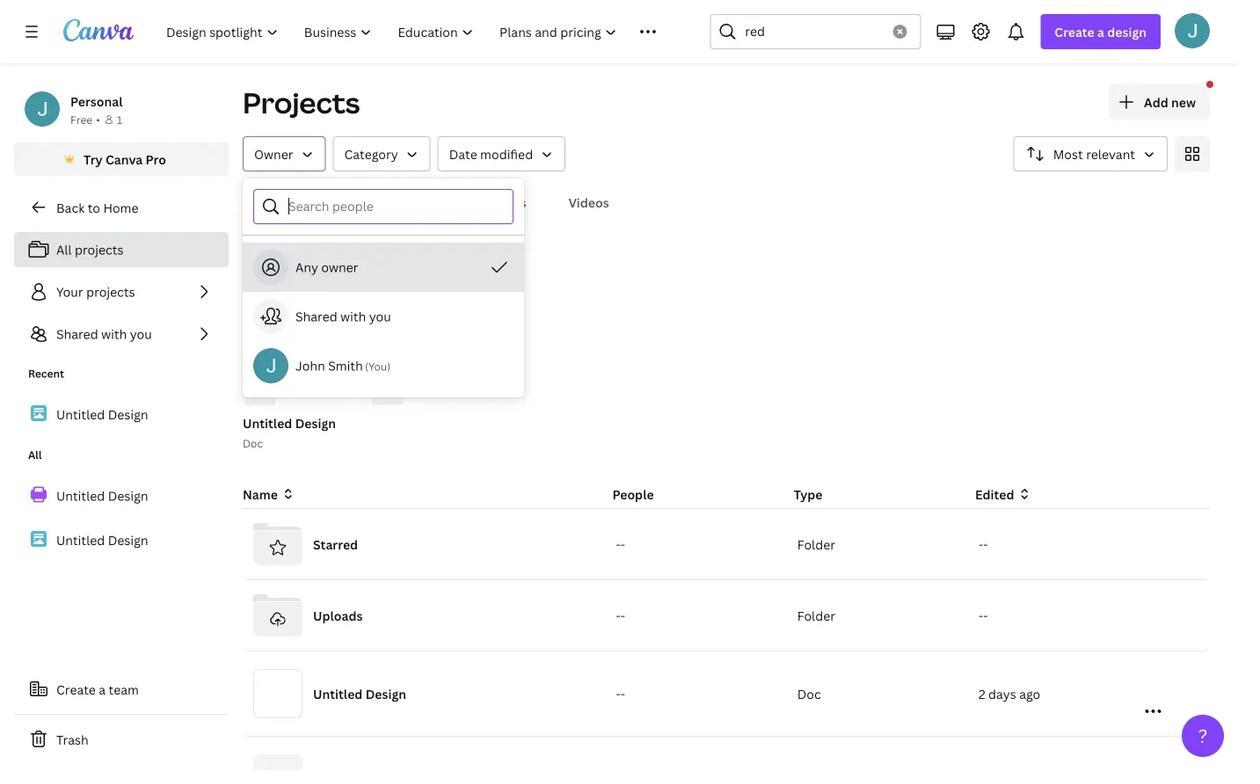 Task type: locate. For each thing, give the bounding box(es) containing it.
a left design
[[1098, 23, 1105, 40]]

2
[[979, 685, 986, 702]]

shared with you down your projects
[[56, 326, 152, 343]]

shared with you link
[[14, 317, 229, 352]]

2 untitled design link from the top
[[14, 477, 229, 514]]

1 horizontal spatial with
[[340, 308, 366, 325]]

0 vertical spatial shared with you
[[295, 308, 391, 325]]

recent down shared with you "link"
[[28, 366, 64, 381]]

0 vertical spatial recent
[[243, 241, 316, 270]]

projects
[[75, 241, 124, 258], [86, 284, 135, 300]]

1 vertical spatial shared with you
[[56, 326, 152, 343]]

0 vertical spatial you
[[369, 308, 391, 325]]

designs
[[395, 194, 442, 211]]

0 vertical spatial with
[[340, 308, 366, 325]]

recent
[[243, 241, 316, 270], [28, 366, 64, 381]]

untitled inside the untitled design doc
[[243, 415, 292, 431]]

videos button
[[561, 186, 616, 219]]

trash
[[56, 731, 88, 748]]

1 horizontal spatial you
[[369, 308, 391, 325]]

folder for starred
[[797, 536, 835, 553]]

team
[[109, 681, 139, 698]]

projects down back to home
[[75, 241, 124, 258]]

0 horizontal spatial you
[[130, 326, 152, 343]]

most relevant
[[1053, 146, 1135, 162]]

0 horizontal spatial with
[[101, 326, 127, 343]]

untitled
[[56, 406, 105, 423], [243, 415, 292, 431], [56, 487, 105, 504], [56, 532, 105, 549], [313, 685, 363, 702]]

shared up john
[[295, 308, 337, 325]]

modified
[[480, 146, 533, 162]]

date modified
[[449, 146, 533, 162]]

1 vertical spatial create
[[56, 681, 96, 698]]

1
[[117, 112, 122, 127]]

starred
[[313, 536, 358, 553]]

0 vertical spatial untitled design link
[[14, 396, 229, 433]]

list box
[[243, 243, 524, 390]]

projects for your projects
[[86, 284, 135, 300]]

untitled design doc
[[243, 415, 336, 450]]

with inside button
[[340, 308, 366, 325]]

1 horizontal spatial a
[[1098, 23, 1105, 40]]

list containing untitled design
[[14, 477, 229, 559]]

0 vertical spatial all
[[250, 194, 266, 211]]

you
[[368, 359, 387, 374]]

smith
[[328, 357, 363, 374]]

create a design button
[[1041, 14, 1161, 49]]

to
[[88, 199, 100, 216]]

add new button
[[1109, 84, 1210, 120]]

2 vertical spatial untitled design link
[[14, 521, 229, 559]]

days
[[989, 685, 1016, 702]]

all inside button
[[250, 194, 266, 211]]

0 vertical spatial doc
[[243, 436, 263, 450]]

(
[[365, 359, 368, 374]]

add
[[1144, 94, 1168, 110]]

create left design
[[1055, 23, 1095, 40]]

back
[[56, 199, 85, 216]]

create a team button
[[14, 672, 229, 707]]

1 vertical spatial you
[[130, 326, 152, 343]]

relevant
[[1086, 146, 1135, 162]]

2 vertical spatial all
[[28, 448, 42, 462]]

people
[[613, 486, 654, 503]]

back to home
[[56, 199, 139, 216]]

1 folder from the top
[[797, 536, 835, 553]]

shared inside shared with you "link"
[[56, 326, 98, 343]]

projects right your
[[86, 284, 135, 300]]

1 horizontal spatial doc
[[797, 685, 821, 702]]

you inside button
[[369, 308, 391, 325]]

top level navigation element
[[155, 14, 668, 49], [155, 14, 668, 49]]

create a team
[[56, 681, 139, 698]]

1 vertical spatial projects
[[86, 284, 135, 300]]

•
[[96, 112, 100, 127]]

1 horizontal spatial shared with you
[[295, 308, 391, 325]]

folders
[[308, 194, 353, 211]]

1 vertical spatial list
[[14, 477, 229, 559]]

home
[[103, 199, 139, 216]]

folder for uploads
[[797, 607, 835, 624]]

1 vertical spatial with
[[101, 326, 127, 343]]

shared inside shared with you button
[[295, 308, 337, 325]]

with up smith
[[340, 308, 366, 325]]

? button
[[1182, 715, 1224, 757]]

you up john smith option
[[369, 308, 391, 325]]

1 vertical spatial all
[[56, 241, 72, 258]]

shared with you up the john smith ( you )
[[295, 308, 391, 325]]

images
[[484, 194, 526, 211]]

None search field
[[710, 14, 921, 49]]

1 vertical spatial recent
[[28, 366, 64, 381]]

date
[[449, 146, 477, 162]]

you
[[369, 308, 391, 325], [130, 326, 152, 343]]

name button
[[243, 485, 295, 504]]

with for shared with you button
[[340, 308, 366, 325]]

1 vertical spatial a
[[99, 681, 106, 698]]

john smith image
[[1175, 13, 1210, 48]]

shared down your
[[56, 326, 98, 343]]

john smith ( you )
[[295, 357, 391, 374]]

0 horizontal spatial doc
[[243, 436, 263, 450]]

1 vertical spatial shared
[[56, 326, 98, 343]]

1 horizontal spatial all
[[56, 241, 72, 258]]

-
[[616, 536, 621, 553], [621, 536, 625, 553], [979, 536, 983, 553], [983, 536, 988, 553], [616, 607, 621, 624], [621, 607, 625, 624], [979, 607, 983, 624], [983, 607, 988, 624], [616, 685, 621, 702], [621, 685, 625, 702]]

Search people search field
[[288, 190, 502, 223]]

recent down all button
[[243, 241, 316, 270]]

0 vertical spatial folder
[[797, 536, 835, 553]]

shared with you option
[[243, 292, 524, 341]]

create a design
[[1055, 23, 1147, 40]]

try canva pro
[[84, 151, 166, 168]]

shared for shared with you "link"
[[56, 326, 98, 343]]

shared with you
[[295, 308, 391, 325], [56, 326, 152, 343]]

doc
[[243, 436, 263, 450], [797, 685, 821, 702]]

--
[[616, 536, 625, 553], [979, 536, 988, 553], [616, 607, 625, 624], [979, 607, 988, 624], [616, 685, 625, 702]]

free
[[70, 112, 93, 127]]

2 horizontal spatial all
[[250, 194, 266, 211]]

design inside the untitled design doc
[[295, 415, 336, 431]]

folder
[[797, 536, 835, 553], [797, 607, 835, 624]]

shared with you inside button
[[295, 308, 391, 325]]

design
[[108, 406, 148, 423], [295, 415, 336, 431], [108, 487, 148, 504], [108, 532, 148, 549], [366, 685, 406, 702]]

2 list from the top
[[14, 477, 229, 559]]

designs button
[[388, 186, 449, 219]]

a left team
[[99, 681, 106, 698]]

?
[[1198, 723, 1208, 748]]

0 vertical spatial projects
[[75, 241, 124, 258]]

all
[[250, 194, 266, 211], [56, 241, 72, 258], [28, 448, 42, 462]]

0 vertical spatial list
[[14, 232, 229, 352]]

any
[[295, 259, 318, 276]]

1 vertical spatial folder
[[797, 607, 835, 624]]

a inside the create a team button
[[99, 681, 106, 698]]

create left team
[[56, 681, 96, 698]]

0 vertical spatial shared
[[295, 308, 337, 325]]

0 vertical spatial create
[[1055, 23, 1095, 40]]

you down your projects link at the top left of page
[[130, 326, 152, 343]]

a for design
[[1098, 23, 1105, 40]]

0 horizontal spatial create
[[56, 681, 96, 698]]

projects
[[243, 84, 360, 122]]

0 horizontal spatial shared with you
[[56, 326, 152, 343]]

3 untitled design link from the top
[[14, 521, 229, 559]]

a inside create a design dropdown button
[[1098, 23, 1105, 40]]

with down your projects link at the top left of page
[[101, 326, 127, 343]]

Sort by button
[[1014, 136, 1168, 171]]

Owner button
[[243, 136, 326, 171]]

create
[[1055, 23, 1095, 40], [56, 681, 96, 698]]

trash link
[[14, 722, 229, 757]]

shared
[[295, 308, 337, 325], [56, 326, 98, 343]]

0 vertical spatial a
[[1098, 23, 1105, 40]]

free •
[[70, 112, 100, 127]]

1 horizontal spatial shared
[[295, 308, 337, 325]]

list
[[14, 232, 229, 352], [14, 477, 229, 559]]

1 list from the top
[[14, 232, 229, 352]]

shared with you inside "link"
[[56, 326, 152, 343]]

your projects link
[[14, 274, 229, 310]]

you for shared with you "link"
[[130, 326, 152, 343]]

add new
[[1144, 94, 1196, 110]]

doc inside the untitled design doc
[[243, 436, 263, 450]]

untitled design
[[56, 406, 148, 423], [56, 487, 148, 504], [56, 532, 148, 549], [313, 685, 406, 702]]

with for shared with you "link"
[[101, 326, 127, 343]]

create inside button
[[56, 681, 96, 698]]

with
[[340, 308, 366, 325], [101, 326, 127, 343]]

untitled design link
[[14, 396, 229, 433], [14, 477, 229, 514], [14, 521, 229, 559]]

1 vertical spatial untitled design link
[[14, 477, 229, 514]]

you inside "link"
[[130, 326, 152, 343]]

2 folder from the top
[[797, 607, 835, 624]]

0 horizontal spatial a
[[99, 681, 106, 698]]

0 horizontal spatial recent
[[28, 366, 64, 381]]

create inside dropdown button
[[1055, 23, 1095, 40]]

a
[[1098, 23, 1105, 40], [99, 681, 106, 698]]

1 horizontal spatial create
[[1055, 23, 1095, 40]]

with inside "link"
[[101, 326, 127, 343]]

0 horizontal spatial shared
[[56, 326, 98, 343]]



Task type: vqa. For each thing, say whether or not it's contained in the screenshot.
topmost Can
no



Task type: describe. For each thing, give the bounding box(es) containing it.
any owner
[[295, 259, 358, 276]]

your
[[56, 284, 83, 300]]

personal
[[70, 93, 123, 109]]

list containing all projects
[[14, 232, 229, 352]]

ago
[[1019, 685, 1041, 702]]

untitled design for 2nd untitled design link from the top
[[56, 487, 148, 504]]

design
[[1107, 23, 1147, 40]]

john
[[295, 357, 325, 374]]

design for first untitled design link from the bottom
[[108, 532, 148, 549]]

your projects
[[56, 284, 135, 300]]

owner
[[254, 146, 293, 162]]

back to home link
[[14, 190, 229, 225]]

try canva pro button
[[14, 142, 229, 176]]

Date modified button
[[438, 136, 566, 171]]

all projects
[[56, 241, 124, 258]]

2 days ago
[[979, 685, 1041, 702]]

)
[[387, 359, 391, 374]]

images button
[[477, 186, 533, 219]]

untitled design button
[[243, 412, 336, 434]]

untitled design for first untitled design link from the bottom
[[56, 532, 148, 549]]

create for create a design
[[1055, 23, 1095, 40]]

all projects link
[[14, 232, 229, 267]]

design for 2nd untitled design link from the top
[[108, 487, 148, 504]]

1 horizontal spatial recent
[[243, 241, 316, 270]]

category
[[344, 146, 398, 162]]

all button
[[243, 186, 273, 219]]

type
[[794, 486, 823, 503]]

john smith option
[[243, 341, 524, 390]]

list box containing any owner
[[243, 243, 524, 390]]

1 untitled design link from the top
[[14, 396, 229, 433]]

edited button
[[975, 485, 1143, 504]]

owner
[[321, 259, 358, 276]]

1 vertical spatial doc
[[797, 685, 821, 702]]

create for create a team
[[56, 681, 96, 698]]

name
[[243, 486, 278, 503]]

shared for shared with you button
[[295, 308, 337, 325]]

a for team
[[99, 681, 106, 698]]

any owner button
[[243, 243, 524, 292]]

all for all projects
[[56, 241, 72, 258]]

untitled design for first untitled design link
[[56, 406, 148, 423]]

try
[[84, 151, 103, 168]]

canva
[[106, 151, 143, 168]]

Search search field
[[745, 15, 882, 48]]

projects for all projects
[[75, 241, 124, 258]]

pro
[[146, 151, 166, 168]]

shared with you for shared with you "link"
[[56, 326, 152, 343]]

any owner option
[[243, 243, 524, 292]]

new
[[1171, 94, 1196, 110]]

most
[[1053, 146, 1083, 162]]

design for first untitled design link
[[108, 406, 148, 423]]

uploads
[[313, 607, 363, 624]]

videos
[[569, 194, 609, 211]]

you for shared with you button
[[369, 308, 391, 325]]

shared with you for shared with you button
[[295, 308, 391, 325]]

folders button
[[301, 186, 360, 219]]

Category button
[[333, 136, 431, 171]]

shared with you button
[[243, 292, 524, 341]]

edited
[[975, 486, 1014, 503]]

all for all button
[[250, 194, 266, 211]]

0 horizontal spatial all
[[28, 448, 42, 462]]



